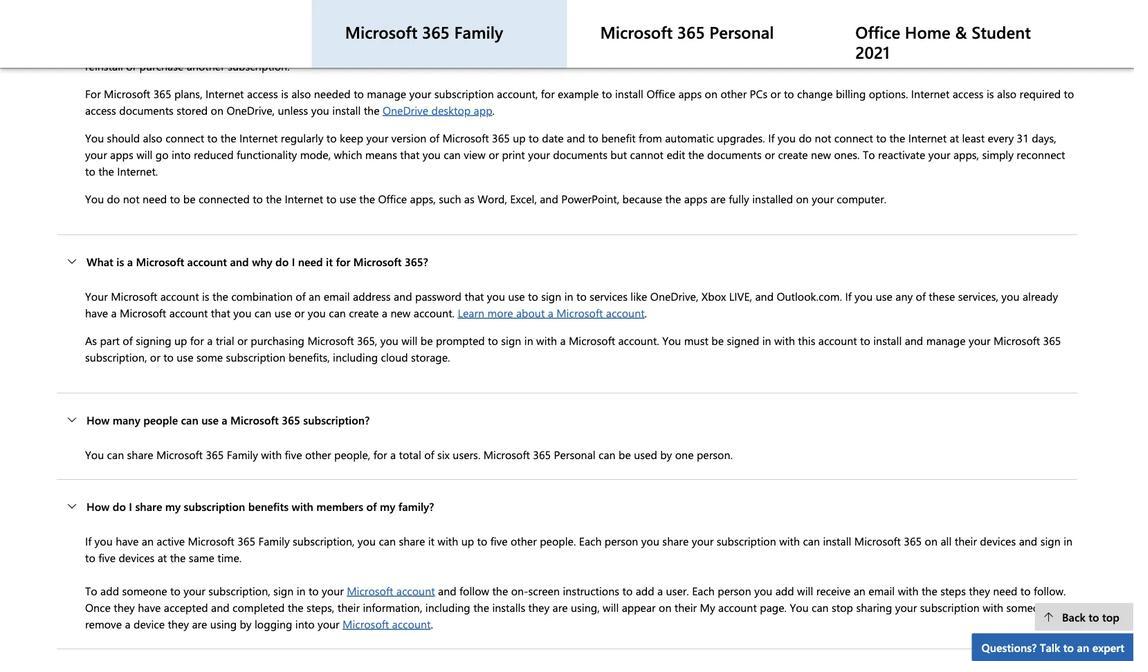 Task type: describe. For each thing, give the bounding box(es) containing it.
what is a microsoft account and why do i need it for microsoft 365? button
[[57, 235, 1078, 288]]

1 horizontal spatial all
[[585, 42, 596, 56]]

mode,
[[300, 147, 331, 162]]

questions? talk to an expert
[[982, 640, 1125, 655]]

to up reduced
[[207, 130, 218, 145]]

you inside the as part of signing up for a trial or purchasing microsoft 365, you will be prompted to sign in with a microsoft account. you must be signed in with this account to install and manage your microsoft 365 subscription, or to use some subscription benefits, including cloud storage.
[[381, 333, 399, 348]]

user.
[[666, 584, 690, 599]]

you down combination
[[234, 305, 252, 320]]

an inside if you have an active microsoft 365 family subscription, you can share it with up to five other people. each person you share your subscription with can install microsoft 365 on all their devices and sign in to five devices at the same time.
[[142, 534, 154, 549]]

that inside internet access is required to install and activate all the latest releases of apps and services included in all microsoft 365 subscription plans. note that if you are an existing subscriber, you do not need to reinstall or purchase another subscription.
[[791, 42, 810, 56]]

1 vertical spatial other
[[305, 447, 331, 462]]

required for for
[[175, 7, 218, 22]]

a down "address"
[[382, 305, 388, 320]]

to up reconnect
[[1065, 86, 1075, 101]]

can down combination
[[255, 305, 272, 320]]

excel,
[[511, 191, 537, 206]]

how do i share my subscription benefits with members of my family? button
[[57, 481, 1078, 533]]

0 vertical spatial five
[[285, 447, 302, 462]]

unless
[[278, 102, 308, 117]]

an inside internet access is required to install and activate all the latest releases of apps and services included in all microsoft 365 subscription plans. note that if you are an existing subscriber, you do not need to reinstall or purchase another subscription.
[[862, 42, 874, 56]]

to right 'student'
[[1057, 42, 1067, 56]]

desktop
[[432, 102, 471, 117]]

least
[[963, 130, 985, 145]]

internet right options.
[[912, 86, 950, 101]]

information,
[[363, 600, 423, 615]]

the up reduced
[[221, 130, 237, 145]]

1 vertical spatial family
[[227, 447, 258, 462]]

1 vertical spatial to
[[85, 584, 97, 599]]

you up appear
[[642, 534, 660, 549]]

0 vertical spatial family
[[455, 21, 503, 43]]

will right using,
[[603, 600, 619, 615]]

change
[[798, 86, 833, 101]]

install down needed
[[333, 102, 361, 117]]

at inside the "you should also connect to the internet regularly to keep your version of microsoft 365 up to date and to benefit from automatic upgrades. if you do not connect to the internet at least every 31 days, your apps will go into reduced functionality mode, which means that you can view or print your documents but cannot edit the documents or create new ones. to reactivate your apps, simply reconnect to the internet."
[[950, 130, 960, 145]]

need inside dropdown button
[[298, 254, 323, 269]]

benefits
[[248, 499, 289, 514]]

office inside for microsoft 365 plans, internet access is also needed to manage your subscription account, for example to install office apps on other pcs or to change billing options. internet access is also required to access documents stored on onedrive, unless you install the
[[647, 86, 676, 101]]

access up least
[[953, 86, 984, 101]]

on inside and follow the on-screen instructions to add a user. each person you add will receive an email with the steps they need to follow. once they have accepted and completed the steps, their information, including the installs they are using, will appear on their my account page. you can stop sharing your subscription with someone or remove a device they are using by logging into your
[[659, 600, 672, 615]]

to left the keep
[[327, 130, 337, 145]]

like
[[631, 289, 648, 304]]

as
[[85, 333, 97, 348]]

0 horizontal spatial someone
[[122, 584, 167, 599]]

internet down another
[[206, 86, 244, 101]]

latest
[[355, 42, 382, 56]]

have inside the your microsoft account is the combination of an email address and password that you use to sign in to services like onedrive, xbox live, and outlook.com. if you use any of these services, you already have a microsoft account that you can use or you can create a new account.
[[85, 305, 108, 320]]

password
[[415, 289, 462, 304]]

installs
[[493, 600, 526, 615]]

reduced
[[194, 147, 234, 162]]

person inside and follow the on-screen instructions to add a user. each person you add will receive an email with the steps they need to follow. once they have accepted and completed the steps, their information, including the installs they are using, will appear on their my account page. you can stop sharing your subscription with someone or remove a device they are using by logging into your
[[718, 584, 752, 599]]

1 my from the left
[[165, 499, 181, 514]]

your up the steps,
[[322, 584, 344, 599]]

are inside internet access is required to install and activate all the latest releases of apps and services included in all microsoft 365 subscription plans. note that if you are an existing subscriber, you do not need to reinstall or purchase another subscription.
[[844, 42, 859, 56]]

why
[[252, 254, 273, 269]]

someone inside and follow the on-screen instructions to add a user. each person you add will receive an email with the steps they need to follow. once they have accepted and completed the steps, their information, including the installs they are using, will appear on their my account page. you can stop sharing your subscription with someone or remove a device they are using by logging into your
[[1007, 600, 1052, 615]]

the left the steps,
[[288, 600, 304, 615]]

can up "benefits,"
[[329, 305, 346, 320]]

which
[[334, 147, 362, 162]]

home
[[906, 21, 951, 43]]

you up more
[[487, 289, 505, 304]]

questions? talk to an expert button
[[973, 634, 1135, 662]]

an inside and follow the on-screen instructions to add a user. each person you add will receive an email with the steps they need to follow. once they have accepted and completed the steps, their information, including the installs they are using, will appear on their my account page. you can stop sharing your subscription with someone or remove a device they are using by logging into your
[[854, 584, 866, 599]]

is internet access required for microsoft 365?
[[87, 7, 313, 22]]

microsoft account .
[[343, 617, 433, 632]]

that up learn
[[465, 289, 484, 304]]

your inside for microsoft 365 plans, internet access is also needed to manage your subscription account, for example to install office apps on other pcs or to change billing options. internet access is also required to access documents stored on onedrive, unless you install the
[[410, 86, 432, 101]]

services inside internet access is required to install and activate all the latest releases of apps and services included in all microsoft 365 subscription plans. note that if you are an existing subscriber, you do not need to reinstall or purchase another subscription.
[[487, 42, 525, 56]]

your left computer. on the top of the page
[[812, 191, 834, 206]]

share inside dropdown button
[[135, 499, 162, 514]]

1 horizontal spatial documents
[[553, 147, 608, 162]]

internet up the functionality
[[240, 130, 278, 145]]

365? inside 'dropdown button'
[[290, 7, 313, 22]]

and inside the as part of signing up for a trial or purchasing microsoft 365, you will be prompted to sign in with a microsoft account. you must be signed in with this account to install and manage your microsoft 365 subscription, or to use some subscription benefits, including cloud storage.
[[905, 333, 924, 348]]

such
[[439, 191, 461, 206]]

or down signing
[[150, 350, 160, 365]]

to down mode,
[[326, 191, 337, 206]]

do inside what is a microsoft account and why do i need it for microsoft 365? dropdown button
[[276, 254, 289, 269]]

also inside the "you should also connect to the internet regularly to keep your version of microsoft 365 up to date and to benefit from automatic upgrades. if you do not connect to the internet at least every 31 days, your apps will go into reduced functionality mode, which means that you can view or print your documents but cannot edit the documents or create new ones. to reactivate your apps, simply reconnect to the internet."
[[143, 130, 163, 145]]

outlook.com.
[[777, 289, 843, 304]]

plans.
[[732, 42, 761, 56]]

you can share microsoft 365 family with five other people, for a total of six users. microsoft 365 personal can be used by one person.
[[85, 447, 733, 462]]

1 horizontal spatial subscription,
[[209, 584, 271, 599]]

steps,
[[307, 600, 335, 615]]

your inside if you have an active microsoft 365 family subscription, you can share it with up to five other people. each person you share your subscription with can install microsoft 365 on all their devices and sign in to five devices at the same time.
[[692, 534, 714, 549]]

note
[[764, 42, 788, 56]]

including inside the as part of signing up for a trial or purchasing microsoft 365, you will be prompted to sign in with a microsoft account. you must be signed in with this account to install and manage your microsoft 365 subscription, or to use some subscription benefits, including cloud storage.
[[333, 350, 378, 365]]

access down for
[[85, 102, 116, 117]]

to left connected
[[170, 191, 180, 206]]

internet up reactivate
[[909, 130, 947, 145]]

members
[[317, 499, 364, 514]]

2 add from the left
[[636, 584, 655, 599]]

days,
[[1033, 130, 1057, 145]]

to right needed
[[354, 86, 364, 101]]

computer.
[[837, 191, 887, 206]]

is inside the your microsoft account is the combination of an email address and password that you use to sign in to services like onedrive, xbox live, and outlook.com. if you use any of these services, you already have a microsoft account that you can use or you can create a new account.
[[202, 289, 210, 304]]

app
[[474, 102, 493, 117]]

0 horizontal spatial devices
[[119, 550, 155, 565]]

a right the about
[[548, 305, 554, 320]]

0 vertical spatial personal
[[710, 21, 774, 43]]

and left follow
[[438, 584, 457, 599]]

need inside and follow the on-screen instructions to add a user. each person you add will receive an email with the steps they need to follow. once they have accepted and completed the steps, their information, including the installs they are using, will appear on their my account page. you can stop sharing your subscription with someone or remove a device they are using by logging into your
[[994, 584, 1018, 599]]

sign inside the your microsoft account is the combination of an email address and password that you use to sign in to services like onedrive, xbox live, and outlook.com. if you use any of these services, you already have a microsoft account that you can use or you can create a new account.
[[542, 289, 562, 304]]

to right example
[[602, 86, 613, 101]]

use down the which
[[340, 191, 357, 206]]

you up "benefits,"
[[308, 305, 326, 320]]

stored
[[177, 102, 208, 117]]

options.
[[869, 86, 909, 101]]

the left the 'internet.'
[[98, 163, 114, 178]]

the down automatic
[[689, 147, 705, 162]]

to up accepted
[[170, 584, 181, 599]]

can inside dropdown button
[[181, 413, 199, 428]]

top
[[1103, 610, 1120, 625]]

0 horizontal spatial five
[[98, 550, 116, 565]]

family inside if you have an active microsoft 365 family subscription, you can share it with up to five other people. each person you share your subscription with can install microsoft 365 on all their devices and sign in to five devices at the same time.
[[259, 534, 290, 549]]

example
[[558, 86, 599, 101]]

if inside the "you should also connect to the internet regularly to keep your version of microsoft 365 up to date and to benefit from automatic upgrades. if you do not connect to the internet at least every 31 days, your apps will go into reduced functionality mode, which means that you can view or print your documents but cannot edit the documents or create new ones. to reactivate your apps, simply reconnect to the internet."
[[769, 130, 775, 145]]

you right &
[[973, 42, 991, 56]]

your up means at left
[[367, 130, 389, 145]]

a inside what is a microsoft account and why do i need it for microsoft 365? dropdown button
[[127, 254, 133, 269]]

use down combination
[[275, 305, 292, 320]]

view
[[464, 147, 486, 162]]

reinstall
[[85, 58, 123, 73]]

your down date
[[528, 147, 550, 162]]

of inside the as part of signing up for a trial or purchasing microsoft 365, you will be prompted to sign in with a microsoft account. you must be signed in with this account to install and manage your microsoft 365 subscription, or to use some subscription benefits, including cloud storage.
[[123, 333, 133, 348]]

the up reactivate
[[890, 130, 906, 145]]

2 horizontal spatial .
[[645, 305, 647, 320]]

how do i share my subscription benefits with members of my family?
[[87, 499, 434, 514]]

access inside 'dropdown button'
[[140, 7, 172, 22]]

of left six
[[425, 447, 435, 462]]

or inside and follow the on-screen instructions to add a user. each person you add will receive an email with the steps they need to follow. once they have accepted and completed the steps, their information, including the installs they are using, will appear on their my account page. you can stop sharing your subscription with someone or remove a device they are using by logging into your
[[1055, 600, 1066, 615]]

go
[[156, 147, 169, 162]]

of inside how do i share my subscription benefits with members of my family? dropdown button
[[367, 499, 377, 514]]

you right if
[[823, 42, 841, 56]]

a left device on the left of page
[[125, 617, 131, 632]]

a down the learn more about a microsoft account .
[[560, 333, 566, 348]]

reconnect
[[1017, 147, 1066, 162]]

powerpoint,
[[562, 191, 620, 206]]

they down screen
[[529, 600, 550, 615]]

will inside the as part of signing up for a trial or purchasing microsoft 365, you will be prompted to sign in with a microsoft account. you must be signed in with this account to install and manage your microsoft 365 subscription, or to use some subscription benefits, including cloud storage.
[[402, 333, 418, 348]]

your down should
[[85, 147, 107, 162]]

onedrive, inside for microsoft 365 plans, internet access is also needed to manage your subscription account, for example to install office apps on other pcs or to change billing options. internet access is also required to access documents stored on onedrive, unless you install the
[[227, 102, 275, 117]]

for
[[85, 86, 101, 101]]

your right reactivate
[[929, 147, 951, 162]]

1 horizontal spatial devices
[[981, 534, 1017, 549]]

if you have an active microsoft 365 family subscription, you can share it with up to five other people. each person you share your subscription with can install microsoft 365 on all their devices and sign in to five devices at the same time.
[[85, 534, 1073, 565]]

install up 'benefit' at right
[[616, 86, 644, 101]]

onedrive desktop app link
[[383, 102, 493, 117]]

part
[[100, 333, 120, 348]]

the down means at left
[[360, 191, 375, 206]]

with inside dropdown button
[[292, 499, 314, 514]]

use up the about
[[509, 289, 525, 304]]

to up reactivate
[[877, 130, 887, 145]]

of right any
[[916, 289, 926, 304]]

apps inside for microsoft 365 plans, internet access is also needed to manage your subscription account, for example to install office apps on other pcs or to change billing options. internet access is also required to access documents stored on onedrive, unless you install the
[[679, 86, 702, 101]]

2 my from the left
[[380, 499, 396, 514]]

purchase
[[140, 58, 184, 73]]

but
[[611, 147, 627, 162]]

the down the functionality
[[266, 191, 282, 206]]

subscription inside internet access is required to install and activate all the latest releases of apps and services included in all microsoft 365 subscription plans. note that if you are an existing subscriber, you do not need to reinstall or purchase another subscription.
[[670, 42, 729, 56]]

each inside if you have an active microsoft 365 family subscription, you can share it with up to five other people. each person you share your subscription with can install microsoft 365 on all their devices and sign in to five devices at the same time.
[[579, 534, 602, 549]]

subscription, inside the as part of signing up for a trial or purchasing microsoft 365, you will be prompted to sign in with a microsoft account. you must be signed in with this account to install and manage your microsoft 365 subscription, or to use some subscription benefits, including cloud storage.
[[85, 350, 147, 365]]

of inside internet access is required to install and activate all the latest releases of apps and services included in all microsoft 365 subscription plans. note that if you are an existing subscriber, you do not need to reinstall or purchase another subscription.
[[427, 42, 437, 56]]

that up trial
[[211, 305, 230, 320]]

access inside internet access is required to install and activate all the latest releases of apps and services included in all microsoft 365 subscription plans. note that if you are an existing subscriber, you do not need to reinstall or purchase another subscription.
[[127, 42, 158, 56]]

a left trial
[[207, 333, 213, 348]]

accepted
[[164, 600, 208, 615]]

services inside the your microsoft account is the combination of an email address and password that you use to sign in to services like onedrive, xbox live, and outlook.com. if you use any of these services, you already have a microsoft account that you can use or you can create a new account.
[[590, 289, 628, 304]]

or inside for microsoft 365 plans, internet access is also needed to manage your subscription account, for example to install office apps on other pcs or to change billing options. internet access is also required to access documents stored on onedrive, unless you install the
[[771, 86, 781, 101]]

or right trial
[[237, 333, 248, 348]]

you inside and follow the on-screen instructions to add a user. each person you add will receive an email with the steps they need to follow. once they have accepted and completed the steps, their information, including the installs they are using, will appear on their my account page. you can stop sharing your subscription with someone or remove a device they are using by logging into your
[[790, 600, 809, 615]]

signed
[[727, 333, 760, 348]]

apps left fully in the right top of the page
[[685, 191, 708, 206]]

simply
[[983, 147, 1014, 162]]

signing
[[136, 333, 171, 348]]

apps inside the "you should also connect to the internet regularly to keep your version of microsoft 365 up to date and to benefit from automatic upgrades. if you do not connect to the internet at least every 31 days, your apps will go into reduced functionality mode, which means that you can view or print your documents but cannot edit the documents or create new ones. to reactivate your apps, simply reconnect to the internet."
[[110, 147, 134, 162]]

you right the upgrades.
[[778, 130, 796, 145]]

be right must
[[712, 333, 724, 348]]

share down family?
[[399, 534, 425, 549]]

and right excel,
[[540, 191, 559, 206]]

on inside if you have an active microsoft 365 family subscription, you can share it with up to five other people. each person you share your subscription with can install microsoft 365 on all their devices and sign in to five devices at the same time.
[[926, 534, 938, 549]]

2 vertical spatial .
[[431, 617, 433, 632]]

total
[[399, 447, 422, 462]]

1 horizontal spatial i
[[292, 254, 295, 269]]

your right sharing
[[896, 600, 918, 615]]

already
[[1023, 289, 1059, 304]]

the inside for microsoft 365 plans, internet access is also needed to manage your subscription account, for example to install office apps on other pcs or to change billing options. internet access is also required to access documents stored on onedrive, unless you install the
[[364, 102, 380, 117]]

they right "steps"
[[970, 584, 991, 599]]

manage inside the as part of signing up for a trial or purchasing microsoft 365, you will be prompted to sign in with a microsoft account. you must be signed in with this account to install and manage your microsoft 365 subscription, or to use some subscription benefits, including cloud storage.
[[927, 333, 966, 348]]

microsoft 365 family
[[345, 21, 503, 43]]

can left 'used'
[[599, 447, 616, 462]]

other inside for microsoft 365 plans, internet access is also needed to manage your subscription account, for example to install office apps on other pcs or to change billing options. internet access is also required to access documents stored on onedrive, unless you install the
[[721, 86, 747, 101]]

up inside the as part of signing up for a trial or purchasing microsoft 365, you will be prompted to sign in with a microsoft account. you must be signed in with this account to install and manage your microsoft 365 subscription, or to use some subscription benefits, including cloud storage.
[[174, 333, 187, 348]]

share up user.
[[663, 534, 689, 549]]

to down signing
[[163, 350, 174, 365]]

every
[[988, 130, 1015, 145]]

0 vertical spatial microsoft account link
[[347, 584, 435, 599]]

you inside and follow the on-screen instructions to add a user. each person you add will receive an email with the steps they need to follow. once they have accepted and completed the steps, their information, including the installs they are using, will appear on their my account page. you can stop sharing your subscription with someone or remove a device they are using by logging into your
[[755, 584, 773, 599]]

of right combination
[[296, 289, 306, 304]]

an inside dropdown button
[[1078, 640, 1090, 655]]

follow
[[460, 584, 490, 599]]

remove
[[85, 617, 122, 632]]

means
[[365, 147, 397, 162]]

appear
[[622, 600, 656, 615]]

0 horizontal spatial apps,
[[410, 191, 436, 206]]

person.
[[697, 447, 733, 462]]

need inside internet access is required to install and activate all the latest releases of apps and services included in all microsoft 365 subscription plans. note that if you are an existing subscriber, you do not need to reinstall or purchase another subscription.
[[1030, 42, 1054, 56]]

required inside for microsoft 365 plans, internet access is also needed to manage your subscription account, for example to install office apps on other pcs or to change billing options. internet access is also required to access documents stored on onedrive, unless you install the
[[1020, 86, 1062, 101]]

you up once
[[95, 534, 113, 549]]

sign inside the as part of signing up for a trial or purchasing microsoft 365, you will be prompted to sign in with a microsoft account. you must be signed in with this account to install and manage your microsoft 365 subscription, or to use some subscription benefits, including cloud storage.
[[502, 333, 522, 348]]

student
[[972, 21, 1032, 43]]

the inside the your microsoft account is the combination of an email address and password that you use to sign in to services like onedrive, xbox live, and outlook.com. if you use any of these services, you already have a microsoft account that you can use or you can create a new account.
[[213, 289, 228, 304]]

or right view
[[489, 147, 499, 162]]

create inside the "you should also connect to the internet regularly to keep your version of microsoft 365 up to date and to benefit from automatic upgrades. if you do not connect to the internet at least every 31 days, your apps will go into reduced functionality mode, which means that you can view or print your documents but cannot edit the documents or create new ones. to reactivate your apps, simply reconnect to the internet."
[[779, 147, 809, 162]]

is up every
[[987, 86, 995, 101]]

365 inside for microsoft 365 plans, internet access is also needed to manage your subscription account, for example to install office apps on other pcs or to change billing options. internet access is also required to access documents stored on onedrive, unless you install the
[[153, 86, 171, 101]]

your up accepted
[[184, 584, 206, 599]]

must
[[685, 333, 709, 348]]

it inside if you have an active microsoft 365 family subscription, you can share it with up to five other people. each person you share your subscription with can install microsoft 365 on all their devices and sign in to five devices at the same time.
[[428, 534, 435, 549]]

a up part
[[111, 305, 117, 320]]

to up another
[[215, 42, 226, 56]]

or inside internet access is required to install and activate all the latest releases of apps and services included in all microsoft 365 subscription plans. note that if you are an existing subscriber, you do not need to reinstall or purchase another subscription.
[[126, 58, 137, 73]]

instructions
[[563, 584, 620, 599]]

0 horizontal spatial all
[[322, 42, 333, 56]]

and right "address"
[[394, 289, 412, 304]]

office home & student 2021
[[856, 21, 1032, 63]]

one
[[676, 447, 694, 462]]

subscription.
[[228, 58, 290, 73]]

are down accepted
[[192, 617, 207, 632]]

to right connected
[[253, 191, 263, 206]]

to up follow
[[477, 534, 488, 549]]

you for you should also connect to the internet regularly to keep your version of microsoft 365 up to date and to benefit from automatic upgrades. if you do not connect to the internet at least every 31 days, your apps will go into reduced functionality mode, which means that you can view or print your documents but cannot edit the documents or create new ones. to reactivate your apps, simply reconnect to the internet.
[[85, 130, 104, 145]]

to left the 'internet.'
[[85, 163, 95, 178]]

onedrive desktop app .
[[383, 102, 495, 117]]

to up appear
[[623, 584, 633, 599]]

to left date
[[529, 130, 539, 145]]

1 horizontal spatial also
[[292, 86, 311, 101]]

is inside dropdown button
[[117, 254, 124, 269]]

for inside the as part of signing up for a trial or purchasing microsoft 365, you will be prompted to sign in with a microsoft account. you must be signed in with this account to install and manage your microsoft 365 subscription, or to use some subscription benefits, including cloud storage.
[[190, 333, 204, 348]]

do inside the "you should also connect to the internet regularly to keep your version of microsoft 365 up to date and to benefit from automatic upgrades. if you do not connect to the internet at least every 31 days, your apps will go into reduced functionality mode, which means that you can view or print your documents but cannot edit the documents or create new ones. to reactivate your apps, simply reconnect to the internet."
[[799, 130, 812, 145]]

using,
[[571, 600, 600, 615]]

use left any
[[876, 289, 893, 304]]

be left 'used'
[[619, 447, 631, 462]]

word,
[[478, 191, 507, 206]]

or down the upgrades.
[[765, 147, 776, 162]]

to up the learn more about a microsoft account .
[[577, 289, 587, 304]]

a inside how many people can use a microsoft 365 subscription? dropdown button
[[222, 413, 228, 428]]

people.
[[540, 534, 576, 549]]

automatic
[[666, 130, 714, 145]]

2 horizontal spatial also
[[998, 86, 1017, 101]]

the left "steps"
[[922, 584, 938, 599]]

from
[[639, 130, 663, 145]]

many
[[113, 413, 140, 428]]

an inside the your microsoft account is the combination of an email address and password that you use to sign in to services like onedrive, xbox live, and outlook.com. if you use any of these services, you already have a microsoft account that you can use or you can create a new account.
[[309, 289, 321, 304]]

how many people can use a microsoft 365 subscription? button
[[57, 394, 1078, 447]]

is
[[87, 7, 95, 22]]

on-
[[511, 584, 529, 599]]

to down more
[[488, 333, 498, 348]]



Task type: vqa. For each thing, say whether or not it's contained in the screenshot.
Apps, inside the You should also connect to the Internet regularly to keep your version of Microsoft 365 up to date and to benefit from automatic upgrades. If you do not connect to the Internet at least every 31 days, your apps will go into reduced functionality mode, which means that you can view or print your documents but cannot edit the documents or create new ones. To reactivate your apps, simply reconnect to the Internet.
yes



Task type: locate. For each thing, give the bounding box(es) containing it.
0 horizontal spatial documents
[[119, 102, 174, 117]]

and up subscription.
[[260, 42, 279, 56]]

the inside internet access is required to install and activate all the latest releases of apps and services included in all microsoft 365 subscription plans. note that if you are an existing subscriber, you do not need to reinstall or purchase another subscription.
[[336, 42, 352, 56]]

onedrive,
[[227, 102, 275, 117], [651, 289, 699, 304]]

if
[[813, 42, 820, 56]]

1 horizontal spatial other
[[511, 534, 537, 549]]

an left existing at the top right of page
[[862, 42, 874, 56]]

office left home
[[856, 21, 901, 43]]

1 horizontal spatial .
[[493, 102, 495, 117]]

email up sharing
[[869, 584, 895, 599]]

back
[[1063, 610, 1086, 625]]

1 horizontal spatial not
[[815, 130, 832, 145]]

have down your
[[85, 305, 108, 320]]

use inside dropdown button
[[202, 413, 219, 428]]

can up receive
[[804, 534, 821, 549]]

0 vertical spatial not
[[1010, 42, 1027, 56]]

at down active
[[158, 550, 167, 565]]

what is a microsoft account and why do i need it for microsoft 365?
[[87, 254, 428, 269]]

you left any
[[855, 289, 873, 304]]

their up "steps"
[[955, 534, 978, 549]]

i
[[292, 254, 295, 269], [129, 499, 132, 514]]

they down accepted
[[168, 617, 189, 632]]

install
[[229, 42, 257, 56], [616, 86, 644, 101], [333, 102, 361, 117], [874, 333, 902, 348], [824, 534, 852, 549]]

31
[[1018, 130, 1029, 145]]

onedrive, right like
[[651, 289, 699, 304]]

2 vertical spatial required
[[1020, 86, 1062, 101]]

if right the upgrades.
[[769, 130, 775, 145]]

functionality
[[237, 147, 297, 162]]

1 horizontal spatial by
[[661, 447, 673, 462]]

upgrades.
[[717, 130, 766, 145]]

will left go
[[137, 147, 153, 162]]

at inside if you have an active microsoft 365 family subscription, you can share it with up to five other people. each person you share your subscription with can install microsoft 365 on all their devices and sign in to five devices at the same time.
[[158, 550, 167, 565]]

can inside and follow the on-screen instructions to add a user. each person you add will receive an email with the steps they need to follow. once they have accepted and completed the steps, their information, including the installs they are using, will appear on their my account page. you can stop sharing your subscription with someone or remove a device they are using by logging into your
[[812, 600, 829, 615]]

with
[[537, 333, 557, 348], [775, 333, 796, 348], [261, 447, 282, 462], [292, 499, 314, 514], [438, 534, 459, 549], [780, 534, 800, 549], [899, 584, 919, 599], [983, 600, 1004, 615]]

someone up device on the left of page
[[122, 584, 167, 599]]

office up from
[[647, 86, 676, 101]]

access down subscription.
[[247, 86, 278, 101]]

2 connect from the left
[[835, 130, 874, 145]]

each up my
[[693, 584, 715, 599]]

0 horizontal spatial email
[[324, 289, 350, 304]]

other
[[721, 86, 747, 101], [305, 447, 331, 462], [511, 534, 537, 549]]

installed
[[753, 191, 794, 206]]

can right people
[[181, 413, 199, 428]]

account inside dropdown button
[[187, 254, 227, 269]]

0 vertical spatial other
[[721, 86, 747, 101]]

a left user.
[[658, 584, 663, 599]]

office
[[856, 21, 901, 43], [647, 86, 676, 101], [378, 191, 407, 206]]

0 vertical spatial new
[[812, 147, 832, 162]]

as part of signing up for a trial or purchasing microsoft 365, you will be prompted to sign in with a microsoft account. you must be signed in with this account to install and manage your microsoft 365 subscription, or to use some subscription benefits, including cloud storage.
[[85, 333, 1062, 365]]

edit
[[667, 147, 686, 162]]

and inside the "you should also connect to the internet regularly to keep your version of microsoft 365 up to date and to benefit from automatic upgrades. if you do not connect to the internet at least every 31 days, your apps will go into reduced functionality mode, which means that you can view or print your documents but cannot edit the documents or create new ones. to reactivate your apps, simply reconnect to the internet."
[[567, 130, 586, 145]]

0 horizontal spatial person
[[605, 534, 639, 549]]

in inside if you have an active microsoft 365 family subscription, you can share it with up to five other people. each person you share your subscription with can install microsoft 365 on all their devices and sign in to five devices at the same time.
[[1064, 534, 1073, 549]]

address
[[353, 289, 391, 304]]

account. inside the as part of signing up for a trial or purchasing microsoft 365, you will be prompted to sign in with a microsoft account. you must be signed in with this account to install and manage your microsoft 365 subscription, or to use some subscription benefits, including cloud storage.
[[619, 333, 660, 348]]

use left the some
[[177, 350, 194, 365]]

required inside is internet access required for microsoft 365? 'dropdown button'
[[175, 7, 218, 22]]

1 vertical spatial 365?
[[405, 254, 428, 269]]

share down many
[[127, 447, 153, 462]]

0 vertical spatial services
[[487, 42, 525, 56]]

1 vertical spatial account.
[[619, 333, 660, 348]]

if right outlook.com.
[[846, 289, 852, 304]]

do inside internet access is required to install and activate all the latest releases of apps and services included in all microsoft 365 subscription plans. note that if you are an existing subscriber, you do not need to reinstall or purchase another subscription.
[[994, 42, 1007, 56]]

2021
[[856, 41, 890, 63]]

learn
[[458, 305, 485, 320]]

documents
[[119, 102, 174, 117], [553, 147, 608, 162], [708, 147, 762, 162]]

install up subscription.
[[229, 42, 257, 56]]

2 horizontal spatial five
[[491, 534, 508, 549]]

is inside internet access is required to install and activate all the latest releases of apps and services included in all microsoft 365 subscription plans. note that if you are an existing subscriber, you do not need to reinstall or purchase another subscription.
[[161, 42, 168, 56]]

office inside office home & student 2021
[[856, 21, 901, 43]]

0 horizontal spatial up
[[174, 333, 187, 348]]

2 vertical spatial family
[[259, 534, 290, 549]]

including down follow
[[426, 600, 471, 615]]

my up active
[[165, 499, 181, 514]]

in inside the your microsoft account is the combination of an email address and password that you use to sign in to services like onedrive, xbox live, and outlook.com. if you use any of these services, you already have a microsoft account that you can use or you can create a new account.
[[565, 289, 574, 304]]

0 vertical spatial by
[[661, 447, 673, 462]]

2 horizontal spatial family
[[455, 21, 503, 43]]

2 vertical spatial five
[[98, 550, 116, 565]]

this
[[799, 333, 816, 348]]

of right members
[[367, 499, 377, 514]]

also up unless
[[292, 86, 311, 101]]

billing
[[836, 86, 866, 101]]

used
[[634, 447, 658, 462]]

0 vertical spatial onedrive,
[[227, 102, 275, 117]]

steps
[[941, 584, 967, 599]]

365?
[[290, 7, 313, 22], [405, 254, 428, 269]]

1 horizontal spatial personal
[[710, 21, 774, 43]]

1 vertical spatial apps,
[[410, 191, 436, 206]]

1 vertical spatial it
[[428, 534, 435, 549]]

1 connect from the left
[[166, 130, 204, 145]]

you down version
[[423, 147, 441, 162]]

0 horizontal spatial account.
[[414, 305, 455, 320]]

page.
[[760, 600, 787, 615]]

2 vertical spatial other
[[511, 534, 537, 549]]

and up using
[[211, 600, 230, 615]]

internet.
[[117, 163, 158, 178]]

1 vertical spatial including
[[426, 600, 471, 615]]

ones.
[[835, 147, 860, 162]]

because
[[623, 191, 663, 206]]

0 vertical spatial into
[[172, 147, 191, 162]]

or inside the your microsoft account is the combination of an email address and password that you use to sign in to services like onedrive, xbox live, and outlook.com. if you use any of these services, you already have a microsoft account that you can use or you can create a new account.
[[295, 305, 305, 320]]

0 horizontal spatial add
[[100, 584, 119, 599]]

is up unless
[[281, 86, 289, 101]]

and
[[260, 42, 279, 56], [466, 42, 484, 56], [567, 130, 586, 145], [540, 191, 559, 206], [230, 254, 249, 269], [394, 289, 412, 304], [756, 289, 774, 304], [905, 333, 924, 348], [1020, 534, 1038, 549], [438, 584, 457, 599], [211, 600, 230, 615]]

other inside if you have an active microsoft 365 family subscription, you can share it with up to five other people. each person you share your subscription with can install microsoft 365 on all their devices and sign in to five devices at the same time.
[[511, 534, 537, 549]]

internet inside internet access is required to install and activate all the latest releases of apps and services included in all microsoft 365 subscription plans. note that if you are an existing subscriber, you do not need to reinstall or purchase another subscription.
[[85, 42, 124, 56]]

and up app
[[466, 42, 484, 56]]

it inside dropdown button
[[326, 254, 333, 269]]

that inside the "you should also connect to the internet regularly to keep your version of microsoft 365 up to date and to benefit from automatic upgrades. if you do not connect to the internet at least every 31 days, your apps will go into reduced functionality mode, which means that you can view or print your documents but cannot edit the documents or create new ones. to reactivate your apps, simply reconnect to the internet."
[[400, 147, 420, 162]]

six
[[438, 447, 450, 462]]

personal down how many people can use a microsoft 365 subscription? dropdown button
[[554, 447, 596, 462]]

0 vertical spatial apps,
[[954, 147, 980, 162]]

use inside the as part of signing up for a trial or purchasing microsoft 365, you will be prompted to sign in with a microsoft account. you must be signed in with this account to install and manage your microsoft 365 subscription, or to use some subscription benefits, including cloud storage.
[[177, 350, 194, 365]]

0 horizontal spatial 365?
[[290, 7, 313, 22]]

0 vertical spatial i
[[292, 254, 295, 269]]

of
[[427, 42, 437, 56], [430, 130, 440, 145], [296, 289, 306, 304], [916, 289, 926, 304], [123, 333, 133, 348], [425, 447, 435, 462], [367, 499, 377, 514]]

1 horizontal spatial if
[[769, 130, 775, 145]]

1 horizontal spatial into
[[296, 617, 315, 632]]

you for you can share microsoft 365 family with five other people, for a total of six users. microsoft 365 personal can be used by one person.
[[85, 447, 104, 462]]

up inside if you have an active microsoft 365 family subscription, you can share it with up to five other people. each person you share your subscription with can install microsoft 365 on all their devices and sign in to five devices at the same time.
[[462, 534, 474, 549]]

1 horizontal spatial including
[[426, 600, 471, 615]]

back to top link
[[1036, 604, 1135, 631]]

1 vertical spatial five
[[491, 534, 508, 549]]

their right the steps,
[[338, 600, 360, 615]]

365 inside dropdown button
[[282, 413, 300, 428]]

not inside internet access is required to install and activate all the latest releases of apps and services included in all microsoft 365 subscription plans. note that if you are an existing subscriber, you do not need to reinstall or purchase another subscription.
[[1010, 42, 1027, 56]]

1 horizontal spatial their
[[675, 600, 697, 615]]

you for you do not need to be connected to the internet to use the office apps, such as word, excel, and powerpoint, because the apps are fully installed on your computer.
[[85, 191, 104, 206]]

an right combination
[[309, 289, 321, 304]]

to up once
[[85, 550, 95, 565]]

some
[[197, 350, 223, 365]]

questions?
[[982, 640, 1037, 655]]

manage
[[367, 86, 407, 101], [927, 333, 966, 348]]

0 vertical spatial office
[[856, 21, 901, 43]]

services,
[[959, 289, 999, 304]]

email inside and follow the on-screen instructions to add a user. each person you add will receive an email with the steps they need to follow. once they have accepted and completed the steps, their information, including the installs they are using, will appear on their my account page. you can stop sharing your subscription with someone or remove a device they are using by logging into your
[[869, 584, 895, 599]]

be left connected
[[183, 191, 196, 206]]

to left follow.
[[1021, 584, 1031, 599]]

person inside if you have an active microsoft 365 family subscription, you can share it with up to five other people. each person you share your subscription with can install microsoft 365 on all their devices and sign in to five devices at the same time.
[[605, 534, 639, 549]]

you
[[823, 42, 841, 56], [973, 42, 991, 56], [311, 102, 330, 117], [778, 130, 796, 145], [423, 147, 441, 162], [487, 289, 505, 304], [855, 289, 873, 304], [1002, 289, 1020, 304], [234, 305, 252, 320], [308, 305, 326, 320], [381, 333, 399, 348], [95, 534, 113, 549], [358, 534, 376, 549], [642, 534, 660, 549], [755, 584, 773, 599]]

1 horizontal spatial my
[[380, 499, 396, 514]]

0 vertical spatial manage
[[367, 86, 407, 101]]

0 horizontal spatial office
[[378, 191, 407, 206]]

five up once
[[98, 550, 116, 565]]

1 vertical spatial manage
[[927, 333, 966, 348]]

required inside internet access is required to install and activate all the latest releases of apps and services included in all microsoft 365 subscription plans. note that if you are an existing subscriber, you do not need to reinstall or purchase another subscription.
[[171, 42, 212, 56]]

2 horizontal spatial documents
[[708, 147, 762, 162]]

apps,
[[954, 147, 980, 162], [410, 191, 436, 206]]

subscription inside dropdown button
[[184, 499, 245, 514]]

2 vertical spatial if
[[85, 534, 92, 549]]

up up print at top
[[513, 130, 526, 145]]

you inside the as part of signing up for a trial or purchasing microsoft 365, you will be prompted to sign in with a microsoft account. you must be signed in with this account to install and manage your microsoft 365 subscription, or to use some subscription benefits, including cloud storage.
[[663, 333, 682, 348]]

internet down mode,
[[285, 191, 323, 206]]

reactivate
[[879, 147, 926, 162]]

sign down more
[[502, 333, 522, 348]]

1 horizontal spatial apps,
[[954, 147, 980, 162]]

manage inside for microsoft 365 plans, internet access is also needed to manage your subscription account, for example to install office apps on other pcs or to change billing options. internet access is also required to access documents stored on onedrive, unless you install the
[[367, 86, 407, 101]]

you
[[85, 130, 104, 145], [85, 191, 104, 206], [663, 333, 682, 348], [85, 447, 104, 462], [790, 600, 809, 615]]

1 vertical spatial subscription,
[[293, 534, 355, 549]]

you do not need to be connected to the internet to use the office apps, such as word, excel, and powerpoint, because the apps are fully installed on your computer.
[[85, 191, 887, 206]]

install inside if you have an active microsoft 365 family subscription, you can share it with up to five other people. each person you share your subscription with can install microsoft 365 on all their devices and sign in to five devices at the same time.
[[824, 534, 852, 549]]

if inside the your microsoft account is the combination of an email address and password that you use to sign in to services like onedrive, xbox live, and outlook.com. if you use any of these services, you already have a microsoft account that you can use or you can create a new account.
[[846, 289, 852, 304]]

microsoft inside internet access is required to install and activate all the latest releases of apps and services included in all microsoft 365 subscription plans. note that if you are an existing subscriber, you do not need to reinstall or purchase another subscription.
[[599, 42, 646, 56]]

subscription inside if you have an active microsoft 365 family subscription, you can share it with up to five other people. each person you share your subscription with can install microsoft 365 on all their devices and sign in to five devices at the same time.
[[717, 534, 777, 549]]

new inside the "you should also connect to the internet regularly to keep your version of microsoft 365 up to date and to benefit from automatic upgrades. if you do not connect to the internet at least every 31 days, your apps will go into reduced functionality mode, which means that you can view or print your documents but cannot edit the documents or create new ones. to reactivate your apps, simply reconnect to the internet."
[[812, 147, 832, 162]]

1 vertical spatial someone
[[1007, 600, 1052, 615]]

or down follow.
[[1055, 600, 1066, 615]]

an up sharing
[[854, 584, 866, 599]]

a right what
[[127, 254, 133, 269]]

2 horizontal spatial their
[[955, 534, 978, 549]]

0 horizontal spatial into
[[172, 147, 191, 162]]

2 horizontal spatial if
[[846, 289, 852, 304]]

purchasing
[[251, 333, 305, 348]]

365 inside the "you should also connect to the internet regularly to keep your version of microsoft 365 up to date and to benefit from automatic upgrades. if you do not connect to the internet at least every 31 days, your apps will go into reduced functionality mode, which means that you can view or print your documents but cannot edit the documents or create new ones. to reactivate your apps, simply reconnect to the internet."
[[492, 130, 510, 145]]

to inside the "you should also connect to the internet regularly to keep your version of microsoft 365 up to date and to benefit from automatic upgrades. if you do not connect to the internet at least every 31 days, your apps will go into reduced functionality mode, which means that you can view or print your documents but cannot edit the documents or create new ones. to reactivate your apps, simply reconnect to the internet."
[[863, 147, 876, 162]]

the up installs
[[493, 584, 508, 599]]

microsoft inside for microsoft 365 plans, internet access is also needed to manage your subscription account, for example to install office apps on other pcs or to change billing options. internet access is also required to access documents stored on onedrive, unless you install the
[[104, 86, 150, 101]]

same
[[189, 550, 215, 565]]

do inside how do i share my subscription benefits with members of my family? dropdown button
[[113, 499, 126, 514]]

that left if
[[791, 42, 810, 56]]

it
[[326, 254, 333, 269], [428, 534, 435, 549]]

1 vertical spatial up
[[174, 333, 187, 348]]

1 add from the left
[[100, 584, 119, 599]]

not right &
[[1010, 42, 1027, 56]]

is internet access required for microsoft 365? button
[[57, 0, 1078, 41]]

you up page.
[[755, 584, 773, 599]]

the down follow
[[474, 600, 490, 615]]

users.
[[453, 447, 481, 462]]

have inside if you have an active microsoft 365 family subscription, you can share it with up to five other people. each person you share your subscription with can install microsoft 365 on all their devices and sign in to five devices at the same time.
[[116, 534, 139, 549]]

up inside the "you should also connect to the internet regularly to keep your version of microsoft 365 up to date and to benefit from automatic upgrades. if you do not connect to the internet at least every 31 days, your apps will go into reduced functionality mode, which means that you can view or print your documents but cannot edit the documents or create new ones. to reactivate your apps, simply reconnect to the internet."
[[513, 130, 526, 145]]

if inside if you have an active microsoft 365 family subscription, you can share it with up to five other people. each person you share your subscription with can install microsoft 365 on all their devices and sign in to five devices at the same time.
[[85, 534, 92, 549]]

into
[[172, 147, 191, 162], [296, 617, 315, 632]]

connected
[[199, 191, 250, 206]]

365 inside the as part of signing up for a trial or purchasing microsoft 365, you will be prompted to sign in with a microsoft account. you must be signed in with this account to install and manage your microsoft 365 subscription, or to use some subscription benefits, including cloud storage.
[[1044, 333, 1062, 348]]

screen
[[529, 584, 560, 599]]

or right reinstall
[[126, 58, 137, 73]]

1 vertical spatial have
[[116, 534, 139, 549]]

1 horizontal spatial person
[[718, 584, 752, 599]]

five left people.
[[491, 534, 508, 549]]

required
[[175, 7, 218, 22], [171, 42, 212, 56], [1020, 86, 1062, 101]]

0 horizontal spatial services
[[487, 42, 525, 56]]

1 horizontal spatial services
[[590, 289, 628, 304]]

0 horizontal spatial by
[[240, 617, 252, 632]]

documents down the upgrades.
[[708, 147, 762, 162]]

1 how from the top
[[87, 413, 110, 428]]

expert
[[1093, 640, 1125, 655]]

at left least
[[950, 130, 960, 145]]

create down "address"
[[349, 305, 379, 320]]

subscription, inside if you have an active microsoft 365 family subscription, you can share it with up to five other people. each person you share your subscription with can install microsoft 365 on all their devices and sign in to five devices at the same time.
[[293, 534, 355, 549]]

0 vertical spatial person
[[605, 534, 639, 549]]

regularly
[[281, 130, 324, 145]]

1 vertical spatial person
[[718, 584, 752, 599]]

family?
[[399, 499, 434, 514]]

0 vertical spatial including
[[333, 350, 378, 365]]

including inside and follow the on-screen instructions to add a user. each person you add will receive an email with the steps they need to follow. once they have accepted and completed the steps, their information, including the installs they are using, will appear on their my account page. you can stop sharing your subscription with someone or remove a device they are using by logging into your
[[426, 600, 471, 615]]

subscription
[[670, 42, 729, 56], [435, 86, 494, 101], [226, 350, 286, 365], [184, 499, 245, 514], [717, 534, 777, 549], [921, 600, 980, 615]]

you inside the "you should also connect to the internet regularly to keep your version of microsoft 365 up to date and to benefit from automatic upgrades. if you do not connect to the internet at least every 31 days, your apps will go into reduced functionality mode, which means that you can view or print your documents but cannot edit the documents or create new ones. to reactivate your apps, simply reconnect to the internet."
[[85, 130, 104, 145]]

can inside the "you should also connect to the internet regularly to keep your version of microsoft 365 up to date and to benefit from automatic upgrades. if you do not connect to the internet at least every 31 days, your apps will go into reduced functionality mode, which means that you can view or print your documents but cannot edit the documents or create new ones. to reactivate your apps, simply reconnect to the internet."
[[444, 147, 461, 162]]

3 add from the left
[[776, 584, 795, 599]]

0 horizontal spatial personal
[[554, 447, 596, 462]]

email inside the your microsoft account is the combination of an email address and password that you use to sign in to services like onedrive, xbox live, and outlook.com. if you use any of these services, you already have a microsoft account that you can use or you can create a new account.
[[324, 289, 350, 304]]

to inside dropdown button
[[1064, 640, 1075, 655]]

of inside the "you should also connect to the internet regularly to keep your version of microsoft 365 up to date and to benefit from automatic upgrades. if you do not connect to the internet at least every 31 days, your apps will go into reduced functionality mode, which means that you can view or print your documents but cannot edit the documents or create new ones. to reactivate your apps, simply reconnect to the internet."
[[430, 130, 440, 145]]

2 horizontal spatial other
[[721, 86, 747, 101]]

can down many
[[107, 447, 124, 462]]

how for how many people can use a microsoft 365 subscription?
[[87, 413, 110, 428]]

once
[[85, 600, 111, 615]]

0 vertical spatial to
[[863, 147, 876, 162]]

2 how from the top
[[87, 499, 110, 514]]

0 vertical spatial up
[[513, 130, 526, 145]]

internet
[[98, 7, 137, 22]]

cannot
[[631, 147, 664, 162]]

apps down should
[[110, 147, 134, 162]]

to right ones.
[[863, 147, 876, 162]]

by inside and follow the on-screen instructions to add a user. each person you add will receive an email with the steps they need to follow. once they have accepted and completed the steps, their information, including the installs they are using, will appear on their my account page. you can stop sharing your subscription with someone or remove a device they are using by logging into your
[[240, 617, 252, 632]]

add up appear
[[636, 584, 655, 599]]

onedrive, inside the your microsoft account is the combination of an email address and password that you use to sign in to services like onedrive, xbox live, and outlook.com. if you use any of these services, you already have a microsoft account that you can use or you can create a new account.
[[651, 289, 699, 304]]

1 vertical spatial new
[[391, 305, 411, 320]]

to left change
[[784, 86, 795, 101]]

apps, inside the "you should also connect to the internet regularly to keep your version of microsoft 365 up to date and to benefit from automatic upgrades. if you do not connect to the internet at least every 31 days, your apps will go into reduced functionality mode, which means that you can view or print your documents but cannot edit the documents or create new ones. to reactivate your apps, simply reconnect to the internet."
[[954, 147, 980, 162]]

microsoft inside the "you should also connect to the internet regularly to keep your version of microsoft 365 up to date and to benefit from automatic upgrades. if you do not connect to the internet at least every 31 days, your apps will go into reduced functionality mode, which means that you can view or print your documents but cannot edit the documents or create new ones. to reactivate your apps, simply reconnect to the internet."
[[443, 130, 489, 145]]

1 vertical spatial .
[[645, 305, 647, 320]]

stop
[[832, 600, 854, 615]]

2 vertical spatial up
[[462, 534, 474, 549]]

by
[[661, 447, 673, 462], [240, 617, 252, 632]]

your inside the as part of signing up for a trial or purchasing microsoft 365, you will be prompted to sign in with a microsoft account. you must be signed in with this account to install and manage your microsoft 365 subscription, or to use some subscription benefits, including cloud storage.
[[969, 333, 991, 348]]

family
[[455, 21, 503, 43], [227, 447, 258, 462], [259, 534, 290, 549]]

your down the steps,
[[318, 617, 340, 632]]

1 horizontal spatial onedrive,
[[651, 289, 699, 304]]

all inside if you have an active microsoft 365 family subscription, you can share it with up to five other people. each person you share your subscription with can install microsoft 365 on all their devices and sign in to five devices at the same time.
[[941, 534, 952, 549]]

0 horizontal spatial not
[[123, 191, 140, 206]]

account. inside the your microsoft account is the combination of an email address and password that you use to sign in to services like onedrive, xbox live, and outlook.com. if you use any of these services, you already have a microsoft account that you can use or you can create a new account.
[[414, 305, 455, 320]]

the inside if you have an active microsoft 365 family subscription, you can share it with up to five other people. each person you share your subscription with can install microsoft 365 on all their devices and sign in to five devices at the same time.
[[170, 550, 186, 565]]

0 horizontal spatial .
[[431, 617, 433, 632]]

1 horizontal spatial 365?
[[405, 254, 428, 269]]

apps inside internet access is required to install and activate all the latest releases of apps and services included in all microsoft 365 subscription plans. note that if you are an existing subscriber, you do not need to reinstall or purchase another subscription.
[[440, 42, 463, 56]]

0 horizontal spatial connect
[[166, 130, 204, 145]]

have inside and follow the on-screen instructions to add a user. each person you add will receive an email with the steps they need to follow. once they have accepted and completed the steps, their information, including the installs they are using, will appear on their my account page. you can stop sharing your subscription with someone or remove a device they are using by logging into your
[[138, 600, 161, 615]]

are down screen
[[553, 600, 568, 615]]

into inside the "you should also connect to the internet regularly to keep your version of microsoft 365 up to date and to benefit from automatic upgrades. if you do not connect to the internet at least every 31 days, your apps will go into reduced functionality mode, which means that you can view or print your documents but cannot edit the documents or create new ones. to reactivate your apps, simply reconnect to the internet."
[[172, 147, 191, 162]]

you down needed
[[311, 102, 330, 117]]

0 horizontal spatial manage
[[367, 86, 407, 101]]

use right people
[[202, 413, 219, 428]]

365 inside internet access is required to install and activate all the latest releases of apps and services included in all microsoft 365 subscription plans. note that if you are an existing subscriber, you do not need to reinstall or purchase another subscription.
[[649, 42, 667, 56]]

0 horizontal spatial my
[[165, 499, 181, 514]]

combination
[[231, 289, 293, 304]]

at
[[950, 130, 960, 145], [158, 550, 167, 565]]

microsoft account link
[[347, 584, 435, 599], [343, 617, 431, 632]]

add
[[100, 584, 119, 599], [636, 584, 655, 599], [776, 584, 795, 599]]

prompted
[[436, 333, 485, 348]]

into inside and follow the on-screen instructions to add a user. each person you add will receive an email with the steps they need to follow. once they have accepted and completed the steps, their information, including the installs they are using, will appear on their my account page. you can stop sharing your subscription with someone or remove a device they are using by logging into your
[[296, 617, 315, 632]]

how for how do i share my subscription benefits with members of my family?
[[87, 499, 110, 514]]

personal up pcs
[[710, 21, 774, 43]]

and inside if you have an active microsoft 365 family subscription, you can share it with up to five other people. each person you share your subscription with can install microsoft 365 on all their devices and sign in to five devices at the same time.
[[1020, 534, 1038, 549]]

subscription inside and follow the on-screen instructions to add a user. each person you add will receive an email with the steps they need to follow. once they have accepted and completed the steps, their information, including the installs they are using, will appear on their my account page. you can stop sharing your subscription with someone or remove a device they are using by logging into your
[[921, 600, 980, 615]]

pcs
[[750, 86, 768, 101]]

2 horizontal spatial office
[[856, 21, 901, 43]]

other left pcs
[[721, 86, 747, 101]]

a left the total on the left bottom of the page
[[391, 447, 396, 462]]

apps
[[440, 42, 463, 56], [679, 86, 702, 101], [110, 147, 134, 162], [685, 191, 708, 206]]

2 vertical spatial not
[[123, 191, 140, 206]]

0 horizontal spatial it
[[326, 254, 333, 269]]

completed
[[233, 600, 285, 615]]

subscription, up "completed"
[[209, 584, 271, 599]]

new inside the your microsoft account is the combination of an email address and password that you use to sign in to services like onedrive, xbox live, and outlook.com. if you use any of these services, you already have a microsoft account that you can use or you can create a new account.
[[391, 305, 411, 320]]

1 vertical spatial onedrive,
[[651, 289, 699, 304]]

can
[[444, 147, 461, 162], [255, 305, 272, 320], [329, 305, 346, 320], [181, 413, 199, 428], [107, 447, 124, 462], [599, 447, 616, 462], [379, 534, 396, 549], [804, 534, 821, 549], [812, 600, 829, 615]]

connect up go
[[166, 130, 204, 145]]

0 horizontal spatial also
[[143, 130, 163, 145]]

all up "steps"
[[941, 534, 952, 549]]

0 horizontal spatial other
[[305, 447, 331, 462]]

0 horizontal spatial family
[[227, 447, 258, 462]]

0 vertical spatial how
[[87, 413, 110, 428]]

in inside internet access is required to install and activate all the latest releases of apps and services included in all microsoft 365 subscription plans. note that if you are an existing subscriber, you do not need to reinstall or purchase another subscription.
[[573, 42, 582, 56]]

you inside for microsoft 365 plans, internet access is also needed to manage your subscription account, for example to install office apps on other pcs or to change billing options. internet access is also required to access documents stored on onedrive, unless you install the
[[311, 102, 330, 117]]

benefit
[[602, 130, 636, 145]]

can down receive
[[812, 600, 829, 615]]

0 vertical spatial have
[[85, 305, 108, 320]]

email
[[324, 289, 350, 304], [869, 584, 895, 599]]

and inside dropdown button
[[230, 254, 249, 269]]

devices
[[981, 534, 1017, 549], [119, 550, 155, 565]]

needed
[[314, 86, 351, 101]]

1 vertical spatial devices
[[119, 550, 155, 565]]

microsoft inside 'dropdown button'
[[238, 7, 287, 22]]

0 vertical spatial create
[[779, 147, 809, 162]]

will inside the "you should also connect to the internet regularly to keep your version of microsoft 365 up to date and to benefit from automatic upgrades. if you do not connect to the internet at least every 31 days, your apps will go into reduced functionality mode, which means that you can view or print your documents but cannot edit the documents or create new ones. to reactivate your apps, simply reconnect to the internet."
[[137, 147, 153, 162]]

0 horizontal spatial i
[[129, 499, 132, 514]]

documents inside for microsoft 365 plans, internet access is also needed to manage your subscription account, for example to install office apps on other pcs or to change billing options. internet access is also required to access documents stored on onedrive, unless you install the
[[119, 102, 174, 117]]

microsoft
[[238, 7, 287, 22], [345, 21, 418, 43], [601, 21, 673, 43], [599, 42, 646, 56], [104, 86, 150, 101], [443, 130, 489, 145], [136, 254, 184, 269], [354, 254, 402, 269], [111, 289, 157, 304], [120, 305, 166, 320], [557, 305, 603, 320], [308, 333, 354, 348], [569, 333, 616, 348], [994, 333, 1041, 348], [231, 413, 279, 428], [156, 447, 203, 462], [484, 447, 530, 462], [188, 534, 235, 549], [855, 534, 902, 549], [347, 584, 394, 599], [343, 617, 389, 632]]

2 vertical spatial subscription,
[[209, 584, 271, 599]]

will
[[137, 147, 153, 162], [402, 333, 418, 348], [798, 584, 814, 599], [603, 600, 619, 615]]

1 vertical spatial by
[[240, 617, 252, 632]]

the right because
[[666, 191, 682, 206]]

1 vertical spatial microsoft account link
[[343, 617, 431, 632]]

included
[[528, 42, 570, 56]]

subscription inside the as part of signing up for a trial or purchasing microsoft 365, you will be prompted to sign in with a microsoft account. you must be signed in with this account to install and manage your microsoft 365 subscription, or to use some subscription benefits, including cloud storage.
[[226, 350, 286, 365]]

into down the steps,
[[296, 617, 315, 632]]

learn more about a microsoft account link
[[458, 305, 645, 320]]

it down family?
[[428, 534, 435, 549]]

required for to
[[171, 42, 212, 56]]

0 horizontal spatial their
[[338, 600, 360, 615]]

to
[[863, 147, 876, 162], [85, 584, 97, 599]]

onedrive
[[383, 102, 429, 117]]

if up once
[[85, 534, 92, 549]]

install inside internet access is required to install and activate all the latest releases of apps and services included in all microsoft 365 subscription plans. note that if you are an existing subscriber, you do not need to reinstall or purchase another subscription.
[[229, 42, 257, 56]]

1 vertical spatial required
[[171, 42, 212, 56]]



